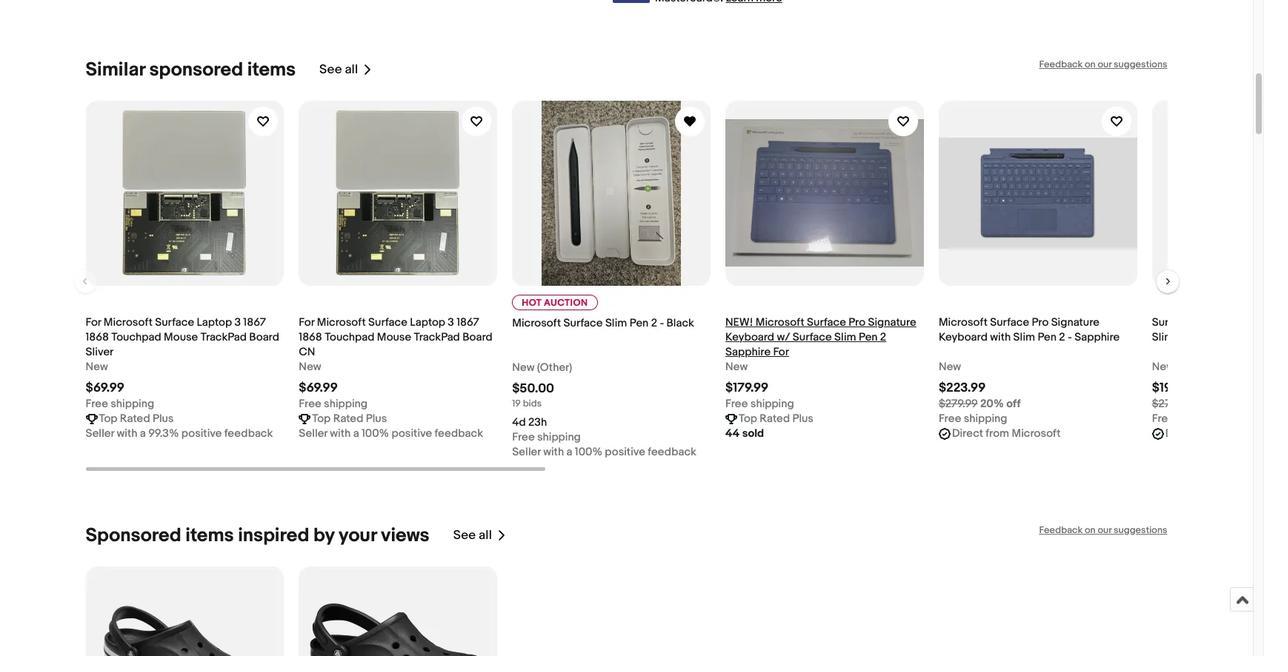 Task type: locate. For each thing, give the bounding box(es) containing it.
trackpad for for microsoft surface laptop 3 1867 1868 touchpad mouse trackpad board cn new $69.99 free shipping
[[414, 330, 460, 344]]

top rated plus text field for for microsoft surface laptop 3 1867 1868 touchpad mouse trackpad board cn new $69.99 free shipping
[[312, 412, 387, 427]]

plus up seller with a 100% positive feedback
[[366, 412, 387, 426]]

1 vertical spatial our
[[1098, 525, 1112, 536]]

3 top from the left
[[739, 412, 758, 426]]

pro inside surface pro signature k
[[1194, 315, 1211, 330]]

slim inside microsoft surface pro signature keyboard with slim pen 2 - sapphire
[[1014, 330, 1036, 344]]

1 vertical spatial see all link
[[454, 525, 507, 548]]

seller
[[86, 427, 114, 441], [299, 427, 328, 441], [512, 445, 541, 459]]

0 horizontal spatial all
[[345, 62, 358, 77]]

free down $190.99
[[1153, 412, 1175, 426]]

a for for microsoft surface laptop 3 1867 1868 touchpad mouse trackpad board sliver new $69.99 free shipping
[[140, 427, 146, 441]]

2 feedback from the top
[[1040, 525, 1083, 536]]

direct down previous price $279.99 32% off text field
[[1166, 427, 1197, 441]]

top down $69.99 text field
[[99, 412, 117, 426]]

0 horizontal spatial for
[[86, 315, 101, 330]]

rated
[[120, 412, 150, 426], [333, 412, 364, 426], [760, 412, 790, 426]]

cn
[[299, 345, 315, 359]]

Free shipping text field
[[1153, 412, 1221, 427], [512, 430, 581, 445]]

microsoft inside 'new! microsoft surface pro signature keyboard w/ surface slim pen 2 sapphire for new $179.99 free shipping'
[[756, 315, 805, 330]]

0 vertical spatial feedback
[[1040, 58, 1083, 70]]

1 horizontal spatial 100%
[[575, 445, 603, 459]]

0 horizontal spatial 1868
[[86, 330, 109, 344]]

sponsored
[[149, 58, 243, 81]]

microsoft down 'hot'
[[512, 316, 561, 330]]

microsoft inside hot auction microsoft surface slim pen 2 - black
[[512, 316, 561, 330]]

new text field up $190.99 text box
[[1153, 360, 1175, 375]]

top rated plus text field down $179.99 at the bottom right of the page
[[739, 412, 814, 427]]

for inside for microsoft surface laptop 3 1867 1868 touchpad mouse trackpad board sliver new $69.99 free shipping
[[86, 315, 101, 330]]

$279.99 inside new $190.99 $279.99 free shipping
[[1153, 397, 1192, 411]]

$279.99 for $223.99
[[939, 397, 978, 411]]

sapphire
[[1075, 330, 1120, 344], [726, 345, 771, 359]]

2 top from the left
[[312, 412, 331, 426]]

shipping up direct from microso
[[1178, 412, 1221, 426]]

2 top rated plus text field from the left
[[312, 412, 387, 427]]

1 horizontal spatial see all link
[[454, 525, 507, 548]]

shipping down 23h
[[537, 430, 581, 445]]

1 new text field from the left
[[726, 360, 748, 375]]

2 new text field from the left
[[939, 360, 962, 375]]

surface inside microsoft surface pro signature keyboard with slim pen 2 - sapphire
[[991, 315, 1030, 330]]

0 horizontal spatial positive
[[181, 427, 222, 441]]

0 horizontal spatial touchpad
[[111, 330, 161, 344]]

2 top rated plus from the left
[[312, 412, 387, 426]]

2 on from the top
[[1085, 525, 1096, 536]]

1867 inside for microsoft surface laptop 3 1867 1868 touchpad mouse trackpad board cn new $69.99 free shipping
[[457, 315, 479, 330]]

trackpad inside for microsoft surface laptop 3 1867 1868 touchpad mouse trackpad board sliver new $69.99 free shipping
[[201, 330, 247, 344]]

mouse inside for microsoft surface laptop 3 1867 1868 touchpad mouse trackpad board sliver new $69.99 free shipping
[[164, 330, 198, 344]]

mouse
[[164, 330, 198, 344], [377, 330, 412, 344]]

direct from microso
[[1166, 427, 1265, 441]]

2
[[651, 316, 658, 330], [881, 330, 887, 344], [1060, 330, 1066, 344]]

2 suggestions from the top
[[1114, 525, 1168, 536]]

direct inside text box
[[953, 427, 984, 441]]

new inside new $190.99 $279.99 free shipping
[[1153, 360, 1175, 374]]

44
[[726, 427, 740, 441]]

New text field
[[726, 360, 748, 375], [939, 360, 962, 375], [1153, 360, 1175, 375]]

1 horizontal spatial top
[[312, 412, 331, 426]]

seller for for microsoft surface laptop 3 1867 1868 touchpad mouse trackpad board cn new $69.99 free shipping
[[299, 427, 328, 441]]

top rated plus
[[99, 412, 174, 426], [312, 412, 387, 426], [739, 412, 814, 426]]

1 vertical spatial feedback
[[1040, 525, 1083, 536]]

feedback
[[224, 427, 273, 441], [435, 427, 483, 441], [648, 445, 697, 459]]

$69.99 text field
[[299, 381, 338, 396]]

top rated plus up sold at the right of page
[[739, 412, 814, 426]]

trackpad
[[201, 330, 247, 344], [414, 330, 460, 344]]

free shipping text field down $190.99
[[1153, 412, 1221, 427]]

1 vertical spatial seller with a 100% positive feedback text field
[[512, 445, 697, 460]]

seller inside new (other) $50.00 19 bids 4d 23h free shipping seller with a 100% positive feedback
[[512, 445, 541, 459]]

for inside 'new! microsoft surface pro signature keyboard w/ surface slim pen 2 sapphire for new $179.99 free shipping'
[[774, 345, 790, 359]]

1868
[[86, 330, 109, 344], [299, 330, 322, 344]]

with up the new $223.99 $279.99 20% off free shipping
[[991, 330, 1011, 344]]

2 horizontal spatial a
[[567, 445, 573, 459]]

board inside for microsoft surface laptop 3 1867 1868 touchpad mouse trackpad board sliver new $69.99 free shipping
[[249, 330, 279, 344]]

1 horizontal spatial seller with a 100% positive feedback text field
[[512, 445, 697, 460]]

positive
[[181, 427, 222, 441], [392, 427, 432, 441], [605, 445, 646, 459]]

1 keyboard from the left
[[726, 330, 775, 344]]

shipping inside the new $223.99 $279.99 20% off free shipping
[[964, 412, 1008, 426]]

direct down the previous price $279.99 20% off text box
[[953, 427, 984, 441]]

1 horizontal spatial 1868
[[299, 330, 322, 344]]

k
[[1265, 315, 1265, 330]]

1 horizontal spatial slim
[[835, 330, 857, 344]]

for up cn
[[299, 315, 315, 330]]

2 our from the top
[[1098, 525, 1112, 536]]

1 top rated plus text field from the left
[[99, 412, 174, 427]]

plus down 'new! microsoft surface pro signature keyboard w/ surface slim pen 2 sapphire for new $179.99 free shipping'
[[793, 412, 814, 426]]

New (Other) text field
[[512, 361, 573, 376]]

1 top from the left
[[99, 412, 117, 426]]

1 horizontal spatial see
[[454, 529, 476, 543]]

for down w/ at the right bottom of the page
[[774, 345, 790, 359]]

direct for $190.99
[[1166, 427, 1197, 441]]

free shipping text field down $69.99 text field
[[86, 397, 154, 412]]

0 vertical spatial sapphire
[[1075, 330, 1120, 344]]

$190.99
[[1153, 381, 1198, 396]]

board
[[249, 330, 279, 344], [463, 330, 493, 344]]

seller down 4d 23h text field
[[512, 445, 541, 459]]

0 horizontal spatial top rated plus
[[99, 412, 174, 426]]

new down "sliver" on the bottom of the page
[[86, 360, 108, 374]]

trackpad for for microsoft surface laptop 3 1867 1868 touchpad mouse trackpad board sliver new $69.99 free shipping
[[201, 330, 247, 344]]

$279.99 down $223.99 'text box'
[[939, 397, 978, 411]]

3 inside for microsoft surface laptop 3 1867 1868 touchpad mouse trackpad board cn new $69.99 free shipping
[[448, 315, 454, 330]]

touchpad for for microsoft surface laptop 3 1867 1868 touchpad mouse trackpad board cn new $69.99 free shipping
[[325, 330, 375, 344]]

microsoft up w/ at the right bottom of the page
[[756, 315, 805, 330]]

top for for microsoft surface laptop 3 1867 1868 touchpad mouse trackpad board cn new $69.99 free shipping
[[312, 412, 331, 426]]

1 horizontal spatial a
[[353, 427, 359, 441]]

shipping inside new (other) $50.00 19 bids 4d 23h free shipping seller with a 100% positive feedback
[[537, 430, 581, 445]]

0 horizontal spatial top
[[99, 412, 117, 426]]

from left 'microso'
[[1200, 427, 1223, 441]]

1 vertical spatial on
[[1085, 525, 1096, 536]]

feedback for for microsoft surface laptop 3 1867 1868 touchpad mouse trackpad board sliver new $69.99 free shipping
[[224, 427, 273, 441]]

44 sold text field
[[726, 427, 765, 442]]

2 horizontal spatial new text field
[[1153, 360, 1175, 375]]

$69.99 inside for microsoft surface laptop 3 1867 1868 touchpad mouse trackpad board cn new $69.99 free shipping
[[299, 381, 338, 396]]

1 vertical spatial free shipping text field
[[512, 430, 581, 445]]

2 trackpad from the left
[[414, 330, 460, 344]]

1 vertical spatial items
[[186, 525, 234, 548]]

2 pro from the left
[[1032, 315, 1049, 330]]

on
[[1085, 58, 1096, 70], [1085, 525, 1096, 536]]

100% inside text box
[[362, 427, 389, 441]]

new inside the new $223.99 $279.99 20% off free shipping
[[939, 360, 962, 374]]

see all text field for similar sponsored items
[[320, 62, 358, 77]]

1 signature from the left
[[869, 315, 917, 330]]

from inside text field
[[1200, 427, 1223, 441]]

0 vertical spatial suggestions
[[1114, 58, 1168, 70]]

views
[[381, 525, 430, 548]]

shipping
[[111, 397, 154, 411], [324, 397, 368, 411], [751, 397, 795, 411], [964, 412, 1008, 426], [1178, 412, 1221, 426], [537, 430, 581, 445]]

top down $69.99 text box
[[312, 412, 331, 426]]

0 horizontal spatial slim
[[606, 316, 627, 330]]

mouse inside for microsoft surface laptop 3 1867 1868 touchpad mouse trackpad board cn new $69.99 free shipping
[[377, 330, 412, 344]]

plus up '99.3%'
[[153, 412, 174, 426]]

2 mouse from the left
[[377, 330, 412, 344]]

1 3 from the left
[[235, 315, 241, 330]]

1 horizontal spatial 2
[[881, 330, 887, 344]]

2 horizontal spatial top
[[739, 412, 758, 426]]

1 trackpad from the left
[[201, 330, 247, 344]]

new $223.99 $279.99 20% off free shipping
[[939, 360, 1021, 426]]

1 $69.99 from the left
[[86, 381, 125, 396]]

for
[[86, 315, 101, 330], [299, 315, 315, 330], [774, 345, 790, 359]]

direct
[[953, 427, 984, 441], [1166, 427, 1197, 441]]

1 horizontal spatial items
[[248, 58, 296, 81]]

slim left black
[[606, 316, 627, 330]]

feedback
[[1040, 58, 1083, 70], [1040, 525, 1083, 536]]

feedback on our suggestions link for sponsored items inspired by your views
[[1040, 525, 1168, 536]]

0 horizontal spatial new text field
[[86, 360, 108, 375]]

touchpad up "sliver" on the bottom of the page
[[111, 330, 161, 344]]

2 horizontal spatial positive
[[605, 445, 646, 459]]

free inside 'new! microsoft surface pro signature keyboard w/ surface slim pen 2 sapphire for new $179.99 free shipping'
[[726, 397, 748, 411]]

Seller with a 100% positive feedback text field
[[299, 427, 483, 442], [512, 445, 697, 460]]

free shipping text field for for microsoft surface laptop 3 1867 1868 touchpad mouse trackpad board sliver new $69.99 free shipping
[[86, 397, 154, 412]]

microsoft up "sliver" on the bottom of the page
[[104, 315, 153, 330]]

0 horizontal spatial a
[[140, 427, 146, 441]]

top rated plus text field down $69.99 text box
[[312, 412, 387, 427]]

keyboard down the new!
[[726, 330, 775, 344]]

hot auction microsoft surface slim pen 2 - black
[[512, 297, 695, 330]]

3 rated from the left
[[760, 412, 790, 426]]

seller with a 100% positive feedback text field down for microsoft surface laptop 3 1867 1868 touchpad mouse trackpad board cn new $69.99 free shipping
[[299, 427, 483, 442]]

trackpad inside for microsoft surface laptop 3 1867 1868 touchpad mouse trackpad board cn new $69.99 free shipping
[[414, 330, 460, 344]]

1 horizontal spatial new text field
[[299, 360, 321, 375]]

$223.99
[[939, 381, 986, 396]]

1 new text field from the left
[[86, 360, 108, 375]]

Top Rated Plus text field
[[99, 412, 174, 427], [312, 412, 387, 427], [739, 412, 814, 427]]

w/
[[777, 330, 791, 344]]

new up $223.99 'text box'
[[939, 360, 962, 374]]

suggestions
[[1114, 58, 1168, 70], [1114, 525, 1168, 536]]

2 new text field from the left
[[299, 360, 321, 375]]

1 on from the top
[[1085, 58, 1096, 70]]

all
[[345, 62, 358, 77], [479, 529, 492, 543]]

new up $179.99 text box
[[726, 360, 748, 374]]

top for for microsoft surface laptop 3 1867 1868 touchpad mouse trackpad board sliver new $69.99 free shipping
[[99, 412, 117, 426]]

pro
[[849, 315, 866, 330], [1032, 315, 1049, 330], [1194, 315, 1211, 330]]

1 direct from the left
[[953, 427, 984, 441]]

new! microsoft surface pro signature keyboard w/ surface slim pen 2 sapphire for new $179.99 free shipping
[[726, 315, 917, 411]]

with
[[991, 330, 1011, 344], [117, 427, 138, 441], [330, 427, 351, 441], [544, 445, 564, 459]]

laptop
[[197, 315, 232, 330], [410, 315, 446, 330]]

1 horizontal spatial see all text field
[[454, 529, 492, 543]]

sapphire inside microsoft surface pro signature keyboard with slim pen 2 - sapphire
[[1075, 330, 1120, 344]]

surface inside hot auction microsoft surface slim pen 2 - black
[[564, 316, 603, 330]]

new text field up $179.99 text box
[[726, 360, 748, 375]]

0 vertical spatial all
[[345, 62, 358, 77]]

new inside for microsoft surface laptop 3 1867 1868 touchpad mouse trackpad board sliver new $69.99 free shipping
[[86, 360, 108, 374]]

free down the 4d
[[512, 430, 535, 445]]

1 horizontal spatial see all
[[454, 529, 492, 543]]

1867 inside for microsoft surface laptop 3 1867 1868 touchpad mouse trackpad board sliver new $69.99 free shipping
[[243, 315, 266, 330]]

microsoft up $223.99 'text box'
[[939, 315, 988, 330]]

rated up sold at the right of page
[[760, 412, 790, 426]]

your
[[339, 525, 377, 548]]

$179.99
[[726, 381, 769, 396]]

2 1868 from the left
[[299, 330, 322, 344]]

items
[[248, 58, 296, 81], [186, 525, 234, 548]]

with down 23h
[[544, 445, 564, 459]]

1 plus from the left
[[153, 412, 174, 426]]

0 vertical spatial see all
[[320, 62, 358, 77]]

0 horizontal spatial 3
[[235, 315, 241, 330]]

positive inside text box
[[181, 427, 222, 441]]

for inside for microsoft surface laptop 3 1867 1868 touchpad mouse trackpad board cn new $69.99 free shipping
[[299, 315, 315, 330]]

2 horizontal spatial pen
[[1038, 330, 1057, 344]]

1 vertical spatial all
[[479, 529, 492, 543]]

$279.99 for $190.99
[[1153, 397, 1192, 411]]

new up $50.00
[[512, 361, 535, 375]]

free down $179.99 text box
[[726, 397, 748, 411]]

1 1867 from the left
[[243, 315, 266, 330]]

our
[[1098, 58, 1112, 70], [1098, 525, 1112, 536]]

1 feedback from the top
[[1040, 58, 1083, 70]]

Seller with a 99.3% positive feedback text field
[[86, 427, 273, 442]]

Direct from Microsoft text field
[[953, 427, 1061, 442]]

0 horizontal spatial see all link
[[320, 58, 373, 81]]

0 horizontal spatial rated
[[120, 412, 150, 426]]

0 vertical spatial see all link
[[320, 58, 373, 81]]

from
[[986, 427, 1010, 441], [1200, 427, 1223, 441]]

1 pro from the left
[[849, 315, 866, 330]]

laptop inside for microsoft surface laptop 3 1867 1868 touchpad mouse trackpad board sliver new $69.99 free shipping
[[197, 315, 232, 330]]

2 3 from the left
[[448, 315, 454, 330]]

new
[[86, 360, 108, 374], [299, 360, 321, 374], [726, 360, 748, 374], [939, 360, 962, 374], [1153, 360, 1175, 374], [512, 361, 535, 375]]

2 touchpad from the left
[[325, 330, 375, 344]]

2 signature from the left
[[1052, 315, 1100, 330]]

1 horizontal spatial 3
[[448, 315, 454, 330]]

0 horizontal spatial laptop
[[197, 315, 232, 330]]

2 horizontal spatial seller
[[512, 445, 541, 459]]

$69.99 down cn
[[299, 381, 338, 396]]

touchpad up $69.99 text box
[[325, 330, 375, 344]]

-
[[660, 316, 664, 330], [1068, 330, 1073, 344]]

0 horizontal spatial from
[[986, 427, 1010, 441]]

1868 up "sliver" on the bottom of the page
[[86, 330, 109, 344]]

0 vertical spatial feedback on our suggestions link
[[1040, 58, 1168, 70]]

touchpad inside for microsoft surface laptop 3 1867 1868 touchpad mouse trackpad board sliver new $69.99 free shipping
[[111, 330, 161, 344]]

1 vertical spatial suggestions
[[1114, 525, 1168, 536]]

see all link for sponsored items inspired by your views
[[454, 525, 507, 548]]

1 laptop from the left
[[197, 315, 232, 330]]

3 new text field from the left
[[1153, 360, 1175, 375]]

rated up '99.3%'
[[120, 412, 150, 426]]

see all
[[320, 62, 358, 77], [454, 529, 492, 543]]

shipping down $69.99 text field
[[111, 397, 154, 411]]

0 horizontal spatial see
[[320, 62, 342, 77]]

shipping inside 'new! microsoft surface pro signature keyboard w/ surface slim pen 2 sapphire for new $179.99 free shipping'
[[751, 397, 795, 411]]

see all link
[[320, 58, 373, 81], [454, 525, 507, 548]]

2 1867 from the left
[[457, 315, 479, 330]]

for for for microsoft surface laptop 3 1867 1868 touchpad mouse trackpad board cn new $69.99 free shipping
[[299, 315, 315, 330]]

feedback on our suggestions
[[1040, 58, 1168, 70], [1040, 525, 1168, 536]]

1 rated from the left
[[120, 412, 150, 426]]

1 mouse from the left
[[164, 330, 198, 344]]

Free shipping text field
[[86, 397, 154, 412], [299, 397, 368, 412], [726, 397, 795, 412], [939, 412, 1008, 427]]

laptop for for microsoft surface laptop 3 1867 1868 touchpad mouse trackpad board cn new $69.99 free shipping
[[410, 315, 446, 330]]

New text field
[[86, 360, 108, 375], [299, 360, 321, 375]]

pen inside 'new! microsoft surface pro signature keyboard w/ surface slim pen 2 sapphire for new $179.99 free shipping'
[[859, 330, 878, 344]]

surface
[[155, 315, 194, 330], [369, 315, 408, 330], [807, 315, 847, 330], [991, 315, 1030, 330], [1153, 315, 1192, 330], [564, 316, 603, 330], [793, 330, 832, 344]]

top rated plus down $69.99 text box
[[312, 412, 387, 426]]

pro inside 'new! microsoft surface pro signature keyboard w/ surface slim pen 2 sapphire for new $179.99 free shipping'
[[849, 315, 866, 330]]

0 vertical spatial see all text field
[[320, 62, 358, 77]]

$69.99 for for microsoft surface laptop 3 1867 1868 touchpad mouse trackpad board cn new $69.99 free shipping
[[299, 381, 338, 396]]

0 horizontal spatial $279.99
[[939, 397, 978, 411]]

slim inside hot auction microsoft surface slim pen 2 - black
[[606, 316, 627, 330]]

$69.99 inside for microsoft surface laptop 3 1867 1868 touchpad mouse trackpad board sliver new $69.99 free shipping
[[86, 381, 125, 396]]

plus
[[153, 412, 174, 426], [366, 412, 387, 426], [793, 412, 814, 426]]

1 feedback on our suggestions from the top
[[1040, 58, 1168, 70]]

mouse for for microsoft surface laptop 3 1867 1868 touchpad mouse trackpad board sliver new $69.99 free shipping
[[164, 330, 198, 344]]

slim right w/ at the right bottom of the page
[[835, 330, 857, 344]]

$179.99 text field
[[726, 381, 769, 396]]

shipping inside for microsoft surface laptop 3 1867 1868 touchpad mouse trackpad board sliver new $69.99 free shipping
[[111, 397, 154, 411]]

2 horizontal spatial feedback
[[648, 445, 697, 459]]

0 vertical spatial our
[[1098, 58, 1112, 70]]

2 keyboard from the left
[[939, 330, 988, 344]]

0 horizontal spatial items
[[186, 525, 234, 548]]

top up '44 sold'
[[739, 412, 758, 426]]

feedback on our suggestions link
[[1040, 58, 1168, 70], [1040, 525, 1168, 536]]

keyboard inside 'new! microsoft surface pro signature keyboard w/ surface slim pen 2 sapphire for new $179.99 free shipping'
[[726, 330, 775, 344]]

direct inside text field
[[1166, 427, 1197, 441]]

previous price $279.99 32% off text field
[[1153, 397, 1234, 412]]

1 horizontal spatial for
[[299, 315, 315, 330]]

see for sponsored items inspired by your views
[[454, 529, 476, 543]]

1 horizontal spatial touchpad
[[325, 330, 375, 344]]

0 horizontal spatial free shipping text field
[[512, 430, 581, 445]]

top rated plus up '99.3%'
[[99, 412, 174, 426]]

1868 inside for microsoft surface laptop 3 1867 1868 touchpad mouse trackpad board cn new $69.99 free shipping
[[299, 330, 322, 344]]

2 feedback on our suggestions link from the top
[[1040, 525, 1168, 536]]

1 vertical spatial 100%
[[575, 445, 603, 459]]

auction
[[544, 297, 588, 309]]

1 horizontal spatial all
[[479, 529, 492, 543]]

similar
[[86, 58, 145, 81]]

surface inside surface pro signature k
[[1153, 315, 1192, 330]]

laptop inside for microsoft surface laptop 3 1867 1868 touchpad mouse trackpad board cn new $69.99 free shipping
[[410, 315, 446, 330]]

all for similar sponsored items
[[345, 62, 358, 77]]

1 touchpad from the left
[[111, 330, 161, 344]]

1867
[[243, 315, 266, 330], [457, 315, 479, 330]]

free down $69.99 text box
[[299, 397, 322, 411]]

0 horizontal spatial mouse
[[164, 330, 198, 344]]

shipping down 20%
[[964, 412, 1008, 426]]

free shipping text field down 23h
[[512, 430, 581, 445]]

3 signature from the left
[[1214, 315, 1262, 330]]

2 horizontal spatial slim
[[1014, 330, 1036, 344]]

0 horizontal spatial 2
[[651, 316, 658, 330]]

new up $190.99 text box
[[1153, 360, 1175, 374]]

0 vertical spatial on
[[1085, 58, 1096, 70]]

microsoft inside for microsoft surface laptop 3 1867 1868 touchpad mouse trackpad board cn new $69.99 free shipping
[[317, 315, 366, 330]]

0 horizontal spatial 100%
[[362, 427, 389, 441]]

1 horizontal spatial pen
[[859, 330, 878, 344]]

$279.99 down $190.99 text box
[[1153, 397, 1192, 411]]

free down $69.99 text field
[[86, 397, 108, 411]]

microsoft down off
[[1012, 427, 1061, 441]]

1 from from the left
[[986, 427, 1010, 441]]

2 horizontal spatial 2
[[1060, 330, 1066, 344]]

1 horizontal spatial top rated plus
[[312, 412, 387, 426]]

2 from from the left
[[1200, 427, 1223, 441]]

0 vertical spatial see
[[320, 62, 342, 77]]

a for for microsoft surface laptop 3 1867 1868 touchpad mouse trackpad board cn new $69.99 free shipping
[[353, 427, 359, 441]]

1 horizontal spatial 1867
[[457, 315, 479, 330]]

with down $69.99 text box
[[330, 427, 351, 441]]

1868 up cn
[[299, 330, 322, 344]]

2 inside hot auction microsoft surface slim pen 2 - black
[[651, 316, 658, 330]]

feedback on our suggestions for similar sponsored items
[[1040, 58, 1168, 70]]

1 horizontal spatial from
[[1200, 427, 1223, 441]]

signature inside 'new! microsoft surface pro signature keyboard w/ surface slim pen 2 sapphire for new $179.99 free shipping'
[[869, 315, 917, 330]]

slim up off
[[1014, 330, 1036, 344]]

new text field down cn
[[299, 360, 321, 375]]

1 horizontal spatial $69.99
[[299, 381, 338, 396]]

pen inside hot auction microsoft surface slim pen 2 - black
[[630, 316, 649, 330]]

pen
[[630, 316, 649, 330], [859, 330, 878, 344], [1038, 330, 1057, 344]]

free shipping text field down 20%
[[939, 412, 1008, 427]]

free shipping text field for for microsoft surface laptop 3 1867 1868 touchpad mouse trackpad board cn new $69.99 free shipping
[[299, 397, 368, 412]]

touchpad for for microsoft surface laptop 3 1867 1868 touchpad mouse trackpad board sliver new $69.99 free shipping
[[111, 330, 161, 344]]

0 horizontal spatial sapphire
[[726, 345, 771, 359]]

1 horizontal spatial top rated plus text field
[[312, 412, 387, 427]]

3 plus from the left
[[793, 412, 814, 426]]

2 $279.99 from the left
[[1153, 397, 1192, 411]]

1 1868 from the left
[[86, 330, 109, 344]]

$50.00
[[512, 381, 555, 396]]

microsoft surface pro signature keyboard with slim pen 2 - sapphire
[[939, 315, 1120, 344]]

100% inside new (other) $50.00 19 bids 4d 23h free shipping seller with a 100% positive feedback
[[575, 445, 603, 459]]

see
[[320, 62, 342, 77], [454, 529, 476, 543]]

19 bids text field
[[512, 398, 542, 410]]

new text field down "sliver" on the bottom of the page
[[86, 360, 108, 375]]

microsoft
[[104, 315, 153, 330], [317, 315, 366, 330], [756, 315, 805, 330], [939, 315, 988, 330], [512, 316, 561, 330], [1012, 427, 1061, 441]]

2 direct from the left
[[1166, 427, 1197, 441]]

by
[[314, 525, 335, 548]]

new text field up $223.99 'text box'
[[939, 360, 962, 375]]

microsoft up $69.99 text box
[[317, 315, 366, 330]]

feedback inside new (other) $50.00 19 bids 4d 23h free shipping seller with a 100% positive feedback
[[648, 445, 697, 459]]

free shipping text field down $179.99 text box
[[726, 397, 795, 412]]

free inside new $190.99 $279.99 free shipping
[[1153, 412, 1175, 426]]

0 horizontal spatial seller
[[86, 427, 114, 441]]

0 horizontal spatial signature
[[869, 315, 917, 330]]

direct from microsoft
[[953, 427, 1061, 441]]

3 top rated plus text field from the left
[[739, 412, 814, 427]]

from down 20%
[[986, 427, 1010, 441]]

shipping down $179.99 text box
[[751, 397, 795, 411]]

1 horizontal spatial feedback
[[435, 427, 483, 441]]

100%
[[362, 427, 389, 441], [575, 445, 603, 459]]

$69.99 down "sliver" on the bottom of the page
[[86, 381, 125, 396]]

top rated plus text field for for microsoft surface laptop 3 1867 1868 touchpad mouse trackpad board sliver new $69.99 free shipping
[[99, 412, 174, 427]]

top for new! microsoft surface pro signature keyboard w/ surface slim pen 2 sapphire for new $179.99 free shipping
[[739, 412, 758, 426]]

1 horizontal spatial keyboard
[[939, 330, 988, 344]]

2 feedback on our suggestions from the top
[[1040, 525, 1168, 536]]

3 inside for microsoft surface laptop 3 1867 1868 touchpad mouse trackpad board sliver new $69.99 free shipping
[[235, 315, 241, 330]]

new text field for $190.99
[[1153, 360, 1175, 375]]

1 horizontal spatial new text field
[[939, 360, 962, 375]]

0 horizontal spatial -
[[660, 316, 664, 330]]

0 horizontal spatial $69.99
[[86, 381, 125, 396]]

top rated plus for for microsoft surface laptop 3 1867 1868 touchpad mouse trackpad board cn new $69.99 free shipping
[[312, 412, 387, 426]]

2 rated from the left
[[333, 412, 364, 426]]

0 vertical spatial 100%
[[362, 427, 389, 441]]

shipping down $69.99 text box
[[324, 397, 368, 411]]

top rated plus text field down $69.99 text field
[[99, 412, 174, 427]]

2 horizontal spatial top rated plus text field
[[739, 412, 814, 427]]

0 horizontal spatial top rated plus text field
[[99, 412, 174, 427]]

keyboard
[[726, 330, 775, 344], [939, 330, 988, 344]]

keyboard up $223.99 'text box'
[[939, 330, 988, 344]]

2 plus from the left
[[366, 412, 387, 426]]

mouse for for microsoft surface laptop 3 1867 1868 touchpad mouse trackpad board cn new $69.99 free shipping
[[377, 330, 412, 344]]

1868 inside for microsoft surface laptop 3 1867 1868 touchpad mouse trackpad board sliver new $69.99 free shipping
[[86, 330, 109, 344]]

0 vertical spatial free shipping text field
[[1153, 412, 1221, 427]]

2 board from the left
[[463, 330, 493, 344]]

1 horizontal spatial $279.99
[[1153, 397, 1192, 411]]

suggestions for similar sponsored items
[[1114, 58, 1168, 70]]

seller down $69.99 text box
[[299, 427, 328, 441]]

on for similar sponsored items
[[1085, 58, 1096, 70]]

$69.99
[[86, 381, 125, 396], [299, 381, 338, 396]]

top
[[99, 412, 117, 426], [312, 412, 331, 426], [739, 412, 758, 426]]

direct for $223.99
[[953, 427, 984, 441]]

free shipping text field down $69.99 text box
[[299, 397, 368, 412]]

$279.99 inside the new $223.99 $279.99 20% off free shipping
[[939, 397, 978, 411]]

free
[[86, 397, 108, 411], [299, 397, 322, 411], [726, 397, 748, 411], [939, 412, 962, 426], [1153, 412, 1175, 426], [512, 430, 535, 445]]

2 $69.99 from the left
[[299, 381, 338, 396]]

surface inside for microsoft surface laptop 3 1867 1868 touchpad mouse trackpad board sliver new $69.99 free shipping
[[155, 315, 194, 330]]

new down cn
[[299, 360, 321, 374]]

3 top rated plus from the left
[[739, 412, 814, 426]]

2 horizontal spatial plus
[[793, 412, 814, 426]]

0 horizontal spatial see all
[[320, 62, 358, 77]]

1 suggestions from the top
[[1114, 58, 1168, 70]]

1 vertical spatial sapphire
[[726, 345, 771, 359]]

slim
[[606, 316, 627, 330], [835, 330, 857, 344], [1014, 330, 1036, 344]]

0 horizontal spatial 1867
[[243, 315, 266, 330]]

new (other) $50.00 19 bids 4d 23h free shipping seller with a 100% positive feedback
[[512, 361, 697, 459]]

1 horizontal spatial positive
[[392, 427, 432, 441]]

seller down $69.99 text field
[[86, 427, 114, 441]]

3 pro from the left
[[1194, 315, 1211, 330]]

0 horizontal spatial direct
[[953, 427, 984, 441]]

a
[[140, 427, 146, 441], [353, 427, 359, 441], [567, 445, 573, 459]]

1 top rated plus from the left
[[99, 412, 174, 426]]

1 our from the top
[[1098, 58, 1112, 70]]

signature
[[869, 315, 917, 330], [1052, 315, 1100, 330], [1214, 315, 1262, 330]]

touchpad inside for microsoft surface laptop 3 1867 1868 touchpad mouse trackpad board cn new $69.99 free shipping
[[325, 330, 375, 344]]

1 horizontal spatial plus
[[366, 412, 387, 426]]

signature inside microsoft surface pro signature keyboard with slim pen 2 - sapphire
[[1052, 315, 1100, 330]]

board inside for microsoft surface laptop 3 1867 1868 touchpad mouse trackpad board cn new $69.99 free shipping
[[463, 330, 493, 344]]

$279.99
[[939, 397, 978, 411], [1153, 397, 1192, 411]]

top rated plus for for microsoft surface laptop 3 1867 1868 touchpad mouse trackpad board sliver new $69.99 free shipping
[[99, 412, 174, 426]]

touchpad
[[111, 330, 161, 344], [325, 330, 375, 344]]

laptop for for microsoft surface laptop 3 1867 1868 touchpad mouse trackpad board sliver new $69.99 free shipping
[[197, 315, 232, 330]]

1 $279.99 from the left
[[939, 397, 978, 411]]

1 feedback on our suggestions link from the top
[[1040, 58, 1168, 70]]

shipping inside for microsoft surface laptop 3 1867 1868 touchpad mouse trackpad board cn new $69.99 free shipping
[[324, 397, 368, 411]]

for microsoft surface laptop 3 1867 1868 touchpad mouse trackpad board sliver new $69.99 free shipping
[[86, 315, 279, 411]]

free down $223.99
[[939, 412, 962, 426]]

for up "sliver" on the bottom of the page
[[86, 315, 101, 330]]

0 horizontal spatial plus
[[153, 412, 174, 426]]

sponsored
[[86, 525, 181, 548]]

from inside text box
[[986, 427, 1010, 441]]

rated down $69.99 text box
[[333, 412, 364, 426]]

3
[[235, 315, 241, 330], [448, 315, 454, 330]]

2 horizontal spatial pro
[[1194, 315, 1211, 330]]

0 horizontal spatial keyboard
[[726, 330, 775, 344]]

1 board from the left
[[249, 330, 279, 344]]

all for sponsored items inspired by your views
[[479, 529, 492, 543]]

See all text field
[[320, 62, 358, 77], [454, 529, 492, 543]]

surface pro signature k
[[1153, 315, 1265, 344]]

2 laptop from the left
[[410, 315, 446, 330]]

seller with a 100% positive feedback text field down 23h
[[512, 445, 697, 460]]



Task type: vqa. For each thing, say whether or not it's contained in the screenshot.
items).
no



Task type: describe. For each thing, give the bounding box(es) containing it.
top rated plus text field for new! microsoft surface pro signature keyboard w/ surface slim pen 2 sapphire for new $179.99 free shipping
[[739, 412, 814, 427]]

see for similar sponsored items
[[320, 62, 342, 77]]

top rated plus for new! microsoft surface pro signature keyboard w/ surface slim pen 2 sapphire for new $179.99 free shipping
[[739, 412, 814, 426]]

keyboard inside microsoft surface pro signature keyboard with slim pen 2 - sapphire
[[939, 330, 988, 344]]

with inside new (other) $50.00 19 bids 4d 23h free shipping seller with a 100% positive feedback
[[544, 445, 564, 459]]

for for for microsoft surface laptop 3 1867 1868 touchpad mouse trackpad board sliver new $69.99 free shipping
[[86, 315, 101, 330]]

ebay mastercard image
[[613, 0, 650, 3]]

with inside microsoft surface pro signature keyboard with slim pen 2 - sapphire
[[991, 330, 1011, 344]]

black
[[667, 316, 695, 330]]

20%
[[981, 397, 1005, 411]]

new text field for for microsoft surface laptop 3 1867 1868 touchpad mouse trackpad board cn new $69.99 free shipping
[[299, 360, 321, 375]]

shipping inside new $190.99 $279.99 free shipping
[[1178, 412, 1221, 426]]

free shipping text field for new! microsoft surface pro signature keyboard w/ surface slim pen 2 sapphire for new $179.99 free shipping
[[726, 397, 795, 412]]

microso
[[1226, 427, 1265, 441]]

bids
[[523, 398, 542, 410]]

plus for for microsoft surface laptop 3 1867 1868 touchpad mouse trackpad board sliver new $69.99 free shipping
[[153, 412, 174, 426]]

sapphire inside 'new! microsoft surface pro signature keyboard w/ surface slim pen 2 sapphire for new $179.99 free shipping'
[[726, 345, 771, 359]]

see all text field for sponsored items inspired by your views
[[454, 529, 492, 543]]

$69.99 for for microsoft surface laptop 3 1867 1868 touchpad mouse trackpad board sliver new $69.99 free shipping
[[86, 381, 125, 396]]

2 inside microsoft surface pro signature keyboard with slim pen 2 - sapphire
[[1060, 330, 1066, 344]]

see all link for similar sponsored items
[[320, 58, 373, 81]]

sliver
[[86, 345, 114, 359]]

new inside 'new! microsoft surface pro signature keyboard w/ surface slim pen 2 sapphire for new $179.99 free shipping'
[[726, 360, 748, 374]]

from for $190.99
[[1200, 427, 1223, 441]]

new inside new (other) $50.00 19 bids 4d 23h free shipping seller with a 100% positive feedback
[[512, 361, 535, 375]]

2 inside 'new! microsoft surface pro signature keyboard w/ surface slim pen 2 sapphire for new $179.99 free shipping'
[[881, 330, 887, 344]]

1867 for for microsoft surface laptop 3 1867 1868 touchpad mouse trackpad board sliver new $69.99 free shipping
[[243, 315, 266, 330]]

free inside for microsoft surface laptop 3 1867 1868 touchpad mouse trackpad board cn new $69.99 free shipping
[[299, 397, 322, 411]]

0 vertical spatial items
[[248, 58, 296, 81]]

feedback on our suggestions link for similar sponsored items
[[1040, 58, 1168, 70]]

1868 for for microsoft surface laptop 3 1867 1868 touchpad mouse trackpad board cn new $69.99 free shipping
[[299, 330, 322, 344]]

seller with a 100% positive feedback
[[299, 427, 483, 441]]

$190.99 text field
[[1153, 381, 1198, 396]]

plus for new! microsoft surface pro signature keyboard w/ surface slim pen 2 sapphire for new $179.99 free shipping
[[793, 412, 814, 426]]

board for for microsoft surface laptop 3 1867 1868 touchpad mouse trackpad board cn new $69.99 free shipping
[[463, 330, 493, 344]]

from for $223.99
[[986, 427, 1010, 441]]

for microsoft surface laptop 3 1867 1868 touchpad mouse trackpad board cn new $69.99 free shipping
[[299, 315, 493, 411]]

plus for for microsoft surface laptop 3 1867 1868 touchpad mouse trackpad board cn new $69.99 free shipping
[[366, 412, 387, 426]]

- inside hot auction microsoft surface slim pen 2 - black
[[660, 316, 664, 330]]

a inside new (other) $50.00 19 bids 4d 23h free shipping seller with a 100% positive feedback
[[567, 445, 573, 459]]

our for similar sponsored items
[[1098, 58, 1112, 70]]

feedback for sponsored items inspired by your views
[[1040, 525, 1083, 536]]

with left '99.3%'
[[117, 427, 138, 441]]

feedback for for microsoft surface laptop 3 1867 1868 touchpad mouse trackpad board cn new $69.99 free shipping
[[435, 427, 483, 441]]

$50.00 text field
[[512, 381, 555, 396]]

signature inside surface pro signature k
[[1214, 315, 1262, 330]]

19
[[512, 398, 521, 410]]

feedback on our suggestions for sponsored items inspired by your views
[[1040, 525, 1168, 536]]

44 sold
[[726, 427, 765, 441]]

(other)
[[537, 361, 573, 375]]

seller with a 99.3% positive feedback
[[86, 427, 273, 441]]

99.3%
[[148, 427, 179, 441]]

see all for similar sponsored items
[[320, 62, 358, 77]]

slim inside 'new! microsoft surface pro signature keyboard w/ surface slim pen 2 sapphire for new $179.99 free shipping'
[[835, 330, 857, 344]]

4d
[[512, 416, 526, 430]]

new inside for microsoft surface laptop 3 1867 1868 touchpad mouse trackpad board cn new $69.99 free shipping
[[299, 360, 321, 374]]

free inside the new $223.99 $279.99 20% off free shipping
[[939, 412, 962, 426]]

Direct from Microso text field
[[1166, 427, 1265, 442]]

new!
[[726, 315, 754, 330]]

microsoft inside microsoft surface pro signature keyboard with slim pen 2 - sapphire
[[939, 315, 988, 330]]

feedback for similar sponsored items
[[1040, 58, 1083, 70]]

inspired
[[238, 525, 309, 548]]

our for sponsored items inspired by your views
[[1098, 525, 1112, 536]]

$223.99 text field
[[939, 381, 986, 396]]

positive inside new (other) $50.00 19 bids 4d 23h free shipping seller with a 100% positive feedback
[[605, 445, 646, 459]]

surface inside for microsoft surface laptop 3 1867 1868 touchpad mouse trackpad board cn new $69.99 free shipping
[[369, 315, 408, 330]]

3 for for microsoft surface laptop 3 1867 1868 touchpad mouse trackpad board sliver new $69.99 free shipping
[[235, 315, 241, 330]]

hot
[[522, 297, 542, 309]]

- inside microsoft surface pro signature keyboard with slim pen 2 - sapphire
[[1068, 330, 1073, 344]]

similar sponsored items
[[86, 58, 296, 81]]

rated for for microsoft surface laptop 3 1867 1868 touchpad mouse trackpad board cn new $69.99 free shipping
[[333, 412, 364, 426]]

see all for sponsored items inspired by your views
[[454, 529, 492, 543]]

microsoft inside for microsoft surface laptop 3 1867 1868 touchpad mouse trackpad board sliver new $69.99 free shipping
[[104, 315, 153, 330]]

sold
[[743, 427, 765, 441]]

new $190.99 $279.99 free shipping
[[1153, 360, 1221, 426]]

1867 for for microsoft surface laptop 3 1867 1868 touchpad mouse trackpad board cn new $69.99 free shipping
[[457, 315, 479, 330]]

4d 23h text field
[[512, 416, 547, 430]]

seller for for microsoft surface laptop 3 1867 1868 touchpad mouse trackpad board sliver new $69.99 free shipping
[[86, 427, 114, 441]]

rated for new! microsoft surface pro signature keyboard w/ surface slim pen 2 sapphire for new $179.99 free shipping
[[760, 412, 790, 426]]

free inside new (other) $50.00 19 bids 4d 23h free shipping seller with a 100% positive feedback
[[512, 430, 535, 445]]

off
[[1007, 397, 1021, 411]]

$69.99 text field
[[86, 381, 125, 396]]

board for for microsoft surface laptop 3 1867 1868 touchpad mouse trackpad board sliver new $69.99 free shipping
[[249, 330, 279, 344]]

new text field for $223.99
[[939, 360, 962, 375]]

on for sponsored items inspired by your views
[[1085, 525, 1096, 536]]

microsoft inside direct from microsoft text box
[[1012, 427, 1061, 441]]

free inside for microsoft surface laptop 3 1867 1868 touchpad mouse trackpad board sliver new $69.99 free shipping
[[86, 397, 108, 411]]

new text field for $179.99
[[726, 360, 748, 375]]

3 for for microsoft surface laptop 3 1867 1868 touchpad mouse trackpad board cn new $69.99 free shipping
[[448, 315, 454, 330]]

pro inside microsoft surface pro signature keyboard with slim pen 2 - sapphire
[[1032, 315, 1049, 330]]

23h
[[529, 416, 547, 430]]

rated for for microsoft surface laptop 3 1867 1868 touchpad mouse trackpad board sliver new $69.99 free shipping
[[120, 412, 150, 426]]

0 vertical spatial seller with a 100% positive feedback text field
[[299, 427, 483, 442]]

new text field for for microsoft surface laptop 3 1867 1868 touchpad mouse trackpad board sliver new $69.99 free shipping
[[86, 360, 108, 375]]

1868 for for microsoft surface laptop 3 1867 1868 touchpad mouse trackpad board sliver new $69.99 free shipping
[[86, 330, 109, 344]]

previous price $279.99 20% off text field
[[939, 397, 1021, 412]]

positive for for microsoft surface laptop 3 1867 1868 touchpad mouse trackpad board cn new $69.99 free shipping
[[392, 427, 432, 441]]

positive for for microsoft surface laptop 3 1867 1868 touchpad mouse trackpad board sliver new $69.99 free shipping
[[181, 427, 222, 441]]

suggestions for sponsored items inspired by your views
[[1114, 525, 1168, 536]]

sponsored items inspired by your views
[[86, 525, 430, 548]]

pen inside microsoft surface pro signature keyboard with slim pen 2 - sapphire
[[1038, 330, 1057, 344]]



